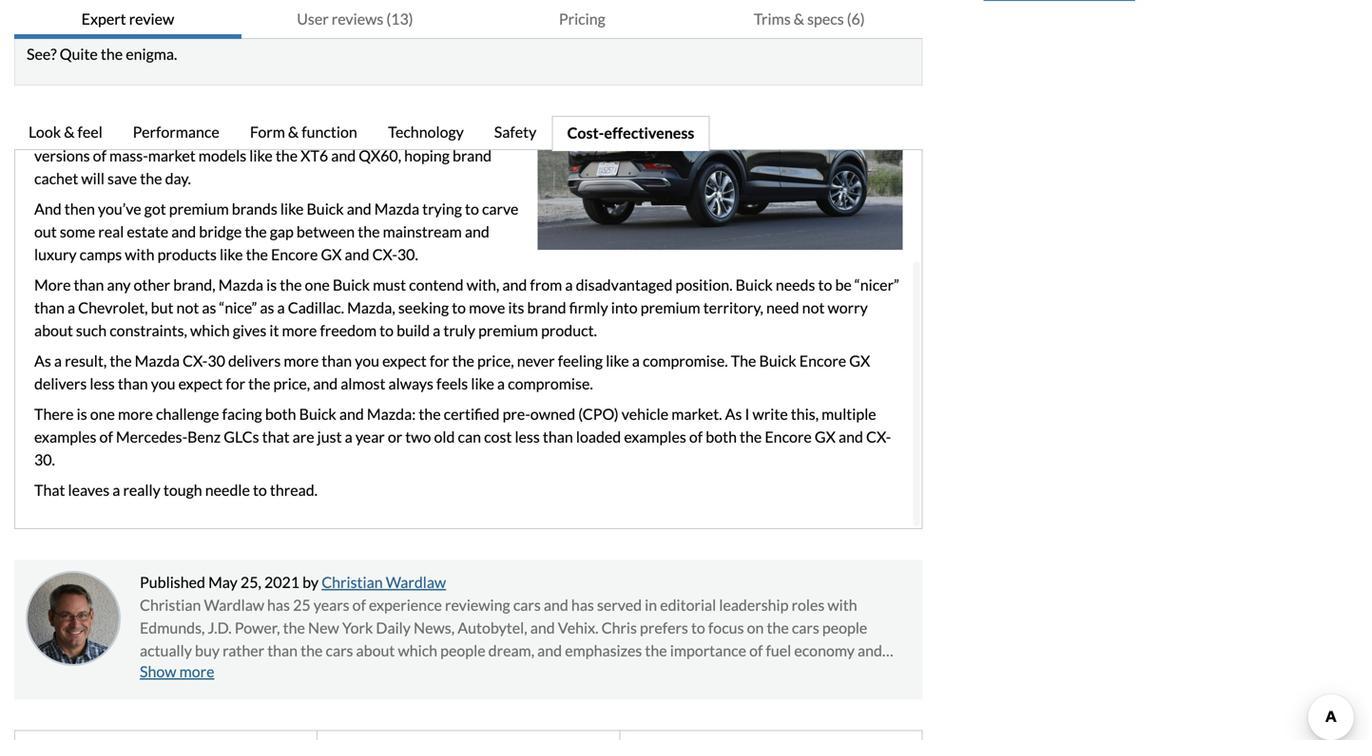 Task type: describe. For each thing, give the bounding box(es) containing it.
see? quite the enigma.
[[27, 45, 177, 63]]

specs
[[808, 10, 844, 28]]

versions
[[34, 146, 90, 165]]

a left truly
[[433, 321, 441, 340]]

always
[[389, 375, 434, 393]]

1 horizontal spatial for
[[430, 352, 449, 370]]

between
[[297, 223, 355, 241]]

0 vertical spatial compromise.
[[643, 352, 728, 370]]

the right quite
[[101, 45, 123, 63]]

2 vertical spatial cars
[[326, 642, 353, 661]]

1 horizontal spatial christian
[[322, 574, 383, 592]]

out
[[34, 223, 57, 241]]

brand inside more than any other brand, mazda is the one buick must contend with, and from a disadvantaged position. buick needs to be "nicer" than a chevrolet, but not as "nice" as a cadillac. mazda, seeking to move its brand firmly into premium territory, need not worry about such constraints, which gives it more freedom to build a truly premium product.
[[527, 299, 566, 317]]

years
[[314, 596, 350, 615]]

j.d.
[[208, 619, 232, 638]]

buick up mazda,
[[333, 276, 370, 294]]

cadillac
[[183, 124, 236, 142]]

which inside christian wardlaw has 25 years of experience reviewing cars and has served in editorial leadership roles with edmunds, j.d. power, the new york daily news, autobytel, and vehix. chris prefers to focus on the cars people actually buy rather than the cars about which people dream, and emphasizes the importance of fuel economy and safety as much as how much fun a car is to drive. chris is married to an automotive journalist, is the father of four daughters, and lives in southern california.
[[398, 642, 438, 661]]

effectiveness
[[604, 124, 695, 142]]

feels
[[437, 375, 468, 393]]

and up products
[[171, 223, 196, 241]]

vehix.
[[558, 619, 599, 638]]

show more
[[140, 663, 214, 681]]

user reviews (13) tab
[[242, 0, 469, 39]]

the down i
[[740, 428, 762, 447]]

one inside there is one more challenge facing both buick and mazda: the certified pre-owned (cpo) vehicle market. as i write this, multiple examples of mercedes-benz glcs that are just a year or two old can cost less than loaded examples of both the encore gx and cx- 30.
[[90, 405, 115, 424]]

as up it
[[260, 299, 274, 317]]

mercedes-
[[116, 428, 188, 447]]

be
[[836, 276, 852, 294]]

editorial
[[660, 596, 716, 615]]

daughters,
[[140, 688, 210, 706]]

gx inside 'and then you've got premium brands like buick and mazda trying to carve out some real estate and bridge the gap between the mainstream and luxury camps with products like the encore gx and cx-30.'
[[321, 245, 342, 264]]

more inside more than any other brand, mazda is the one buick must contend with, and from a disadvantaged position. buick needs to be "nicer" than a chevrolet, but not as "nice" as a cadillac. mazda, seeking to move its brand firmly into premium territory, need not worry about such constraints, which gives it more freedom to build a truly premium product.
[[282, 321, 317, 340]]

show
[[140, 663, 176, 681]]

some
[[60, 223, 95, 241]]

of down the market.
[[689, 428, 703, 447]]

married
[[511, 665, 564, 683]]

of left fuel
[[750, 642, 763, 661]]

camps
[[80, 245, 122, 264]]

look
[[29, 123, 61, 141]]

gx inside as a result, the mazda cx-30 delivers more than you expect for the price, never feeling like a compromise. the buick encore gx delivers less than you expect for the price, and almost always feels like a compromise.
[[850, 352, 871, 370]]

a left the really
[[112, 481, 120, 500]]

mazda,
[[347, 299, 395, 317]]

barely
[[383, 124, 426, 142]]

the down fuel
[[765, 665, 787, 683]]

to left build
[[380, 321, 394, 340]]

trims & specs (6) tab
[[696, 0, 923, 39]]

gives
[[233, 321, 267, 340]]

30. inside there is one more challenge facing both buick and mazda: the certified pre-owned (cpo) vehicle market. as i write this, multiple examples of mercedes-benz glcs that are just a year or two old can cost less than loaded examples of both the encore gx and cx- 30.
[[34, 451, 55, 469]]

by
[[303, 574, 319, 592]]

of up york
[[353, 596, 366, 615]]

is right journalist,
[[751, 665, 762, 683]]

dream,
[[489, 642, 535, 661]]

needle
[[205, 481, 250, 500]]

real
[[98, 223, 124, 241]]

function
[[302, 123, 357, 141]]

0 horizontal spatial chris
[[459, 665, 494, 683]]

and down carve
[[465, 223, 490, 241]]

and up vehix.
[[544, 596, 569, 615]]

southern
[[289, 688, 351, 706]]

luxury brands such as cadillac and infiniti are selling barely disguised versions of mass-market models like the xt6 and qx60, hoping brand cachet will save the day.
[[34, 124, 492, 188]]

are inside luxury brands such as cadillac and infiniti are selling barely disguised versions of mass-market models like the xt6 and qx60, hoping brand cachet will save the day.
[[313, 124, 335, 142]]

1 horizontal spatial in
[[645, 596, 657, 615]]

christian wardlaw has 25 years of experience reviewing cars and has served in editorial leadership roles with edmunds, j.d. power, the new york daily news, autobytel, and vehix. chris prefers to focus on the cars people actually buy rather than the cars about which people dream, and emphasizes the importance of fuel economy and safety as much as how much fun a car is to drive. chris is married to an automotive journalist, is the father of four daughters, and lives in southern california.
[[140, 596, 883, 706]]

bridge
[[199, 223, 242, 241]]

buick inside there is one more challenge facing both buick and mazda: the certified pre-owned (cpo) vehicle market. as i write this, multiple examples of mercedes-benz glcs that are just a year or two old can cost less than loaded examples of both the encore gx and cx- 30.
[[299, 405, 337, 424]]

0 horizontal spatial compromise.
[[508, 375, 593, 393]]

and down multiple
[[839, 428, 864, 447]]

than down freedom
[[322, 352, 352, 370]]

that leaves a really tough needle to thread.
[[34, 481, 318, 500]]

feel
[[78, 123, 103, 141]]

a inside there is one more challenge facing both buick and mazda: the certified pre-owned (cpo) vehicle market. as i write this, multiple examples of mercedes-benz glcs that are just a year or two old can cost less than loaded examples of both the encore gx and cx- 30.
[[345, 428, 353, 447]]

1 horizontal spatial you
[[355, 352, 380, 370]]

0 vertical spatial delivers
[[228, 352, 281, 370]]

a up it
[[277, 299, 285, 317]]

cx- inside as a result, the mazda cx-30 delivers more than you expect for the price, never feeling like a compromise. the buick encore gx delivers less than you expect for the price, and almost always feels like a compromise.
[[183, 352, 208, 370]]

1 horizontal spatial wardlaw
[[386, 574, 446, 592]]

glcs
[[224, 428, 259, 447]]

seeking
[[398, 299, 449, 317]]

with,
[[467, 276, 500, 294]]

with inside christian wardlaw has 25 years of experience reviewing cars and has served in editorial leadership roles with edmunds, j.d. power, the new york daily news, autobytel, and vehix. chris prefers to focus on the cars people actually buy rather than the cars about which people dream, and emphasizes the importance of fuel economy and safety as much as how much fun a car is to drive. chris is married to an automotive journalist, is the father of four daughters, and lives in southern california.
[[828, 596, 858, 615]]

christian inside christian wardlaw has 25 years of experience reviewing cars and has served in editorial leadership roles with edmunds, j.d. power, the new york daily news, autobytel, and vehix. chris prefers to focus on the cars people actually buy rather than the cars about which people dream, and emphasizes the importance of fuel economy and safety as much as how much fun a car is to drive. chris is married to an automotive journalist, is the father of four daughters, and lives in southern california.
[[140, 596, 201, 615]]

like up gap
[[280, 200, 304, 218]]

and up year
[[339, 405, 364, 424]]

to left be
[[818, 276, 833, 294]]

and up models
[[239, 124, 264, 142]]

which inside more than any other brand, mazda is the one buick must contend with, and from a disadvantaged position. buick needs to be "nicer" than a chevrolet, but not as "nice" as a cadillac. mazda, seeking to move its brand firmly into premium territory, need not worry about such constraints, which gives it more freedom to build a truly premium product.
[[190, 321, 230, 340]]

review
[[129, 10, 174, 28]]

product.
[[541, 321, 597, 340]]

look & feel tab
[[14, 116, 119, 151]]

never
[[517, 352, 555, 370]]

and inside as a result, the mazda cx-30 delivers more than you expect for the price, never feeling like a compromise. the buick encore gx delivers less than you expect for the price, and almost always feels like a compromise.
[[313, 375, 338, 393]]

buick up territory,
[[736, 276, 773, 294]]

the up facing
[[248, 375, 271, 393]]

tab list containing expert review
[[14, 0, 923, 39]]

a inside christian wardlaw has 25 years of experience reviewing cars and has served in editorial leadership roles with edmunds, j.d. power, the new york daily news, autobytel, and vehix. chris prefers to focus on the cars people actually buy rather than the cars about which people dream, and emphasizes the importance of fuel economy and safety as much as how much fun a car is to drive. chris is married to an automotive journalist, is the father of four daughters, and lives in southern california.
[[354, 665, 361, 683]]

mazda inside more than any other brand, mazda is the one buick must contend with, and from a disadvantaged position. buick needs to be "nicer" than a chevrolet, but not as "nice" as a cadillac. mazda, seeking to move its brand firmly into premium territory, need not worry about such constraints, which gives it more freedom to build a truly premium product.
[[218, 276, 263, 294]]

as inside there is one more challenge facing both buick and mazda: the certified pre-owned (cpo) vehicle market. as i write this, multiple examples of mercedes-benz glcs that are just a year or two old can cost less than loaded examples of both the encore gx and cx- 30.
[[725, 405, 742, 424]]

needs
[[776, 276, 816, 294]]

about inside christian wardlaw has 25 years of experience reviewing cars and has served in editorial leadership roles with edmunds, j.d. power, the new york daily news, autobytel, and vehix. chris prefers to focus on the cars people actually buy rather than the cars about which people dream, and emphasizes the importance of fuel economy and safety as much as how much fun a car is to drive. chris is married to an automotive journalist, is the father of four daughters, and lives in southern california.
[[356, 642, 395, 661]]

1 vertical spatial price,
[[273, 375, 310, 393]]

1 horizontal spatial expect
[[382, 352, 427, 370]]

the left gap
[[245, 223, 267, 241]]

30. inside 'and then you've got premium brands like buick and mazda trying to carve out some real estate and bridge the gap between the mainstream and luxury camps with products like the encore gx and cx-30.'
[[397, 245, 418, 264]]

benz
[[188, 428, 221, 447]]

its
[[508, 299, 524, 317]]

gx inside there is one more challenge facing both buick and mazda: the certified pre-owned (cpo) vehicle market. as i write this, multiple examples of mercedes-benz glcs that are just a year or two old can cost less than loaded examples of both the encore gx and cx- 30.
[[815, 428, 836, 447]]

1 horizontal spatial people
[[823, 619, 868, 638]]

but
[[151, 299, 174, 317]]

see?
[[27, 45, 57, 63]]

trying
[[422, 200, 462, 218]]

power,
[[235, 619, 280, 638]]

mass-
[[109, 146, 148, 165]]

technology
[[388, 123, 464, 141]]

to right needle
[[253, 481, 267, 500]]

focus
[[708, 619, 744, 638]]

encore inside as a result, the mazda cx-30 delivers more than you expect for the price, never feeling like a compromise. the buick encore gx delivers less than you expect for the price, and almost always feels like a compromise.
[[800, 352, 847, 370]]

the down 25
[[283, 619, 305, 638]]

to up importance
[[691, 619, 706, 638]]

cx- inside there is one more challenge facing both buick and mazda: the certified pre-owned (cpo) vehicle market. as i write this, multiple examples of mercedes-benz glcs that are just a year or two old can cost less than loaded examples of both the encore gx and cx- 30.
[[866, 428, 892, 447]]

brands inside luxury brands such as cadillac and infiniti are selling barely disguised versions of mass-market models like the xt6 and qx60, hoping brand cachet will save the day.
[[84, 124, 129, 142]]

& for look
[[64, 123, 75, 141]]

like inside luxury brands such as cadillac and infiniti are selling barely disguised versions of mass-market models like the xt6 and qx60, hoping brand cachet will save the day.
[[249, 146, 273, 165]]

more inside as a result, the mazda cx-30 delivers more than you expect for the price, never feeling like a compromise. the buick encore gx delivers less than you expect for the price, and almost always feels like a compromise.
[[284, 352, 319, 370]]

1 vertical spatial both
[[706, 428, 737, 447]]

2 not from the left
[[802, 299, 825, 317]]

2 much from the left
[[289, 665, 326, 683]]

lives
[[241, 688, 271, 706]]

like right feeling
[[606, 352, 629, 370]]

daily
[[376, 619, 411, 638]]

and up the "between"
[[347, 200, 372, 218]]

30
[[208, 352, 225, 370]]

cost-effectiveness
[[567, 124, 695, 142]]

encore inside there is one more challenge facing both buick and mazda: the certified pre-owned (cpo) vehicle market. as i write this, multiple examples of mercedes-benz glcs that are just a year or two old can cost less than loaded examples of both the encore gx and cx- 30.
[[765, 428, 812, 447]]

form & function tab
[[236, 116, 374, 151]]

as a result, the mazda cx-30 delivers more than you expect for the price, never feeling like a compromise. the buick encore gx delivers less than you expect for the price, and almost always feels like a compromise.
[[34, 352, 871, 393]]

as inside luxury brands such as cadillac and infiniti are selling barely disguised versions of mass-market models like the xt6 and qx60, hoping brand cachet will save the day.
[[166, 124, 180, 142]]

1 vertical spatial you
[[151, 375, 176, 393]]

than left any
[[74, 276, 104, 294]]

selling
[[338, 124, 381, 142]]

1 much from the left
[[201, 665, 237, 683]]

about inside more than any other brand, mazda is the one buick must contend with, and from a disadvantaged position. buick needs to be "nicer" than a chevrolet, but not as "nice" as a cadillac. mazda, seeking to move its brand firmly into premium territory, need not worry about such constraints, which gives it more freedom to build a truly premium product.
[[34, 321, 73, 340]]

tab list containing look & feel
[[14, 116, 923, 151]]

firmly
[[569, 299, 608, 317]]

than down more
[[34, 299, 65, 317]]

0 horizontal spatial in
[[274, 688, 286, 706]]

multiple
[[822, 405, 877, 424]]

how
[[258, 665, 286, 683]]

father
[[790, 665, 831, 683]]

the right on
[[767, 619, 789, 638]]

2 has from the left
[[572, 596, 594, 615]]

result,
[[65, 352, 107, 370]]

more down buy
[[179, 663, 214, 681]]

loaded
[[576, 428, 621, 447]]

the left day.
[[140, 169, 162, 188]]

published may 25, 2021 by christian wardlaw
[[140, 574, 446, 592]]

products
[[157, 245, 217, 264]]

freedom
[[320, 321, 377, 340]]

pricing tab
[[469, 0, 696, 39]]

safety tab
[[480, 116, 552, 151]]

like right feels
[[471, 375, 494, 393]]

of inside luxury brands such as cadillac and infiniti are selling barely disguised versions of mass-market models like the xt6 and qx60, hoping brand cachet will save the day.
[[93, 146, 106, 165]]

buick inside 'and then you've got premium brands like buick and mazda trying to carve out some real estate and bridge the gap between the mainstream and luxury camps with products like the encore gx and cx-30.'
[[307, 200, 344, 218]]

show more button
[[140, 663, 214, 681]]

the inside more than any other brand, mazda is the one buick must contend with, and from a disadvantaged position. buick needs to be "nicer" than a chevrolet, but not as "nice" as a cadillac. mazda, seeking to move its brand firmly into premium territory, need not worry about such constraints, which gives it more freedom to build a truly premium product.
[[280, 276, 302, 294]]

2 tab from the left
[[318, 732, 621, 741]]

1 vertical spatial for
[[226, 375, 245, 393]]

leadership
[[719, 596, 789, 615]]

any
[[107, 276, 131, 294]]

and down the "between"
[[345, 245, 370, 264]]

with inside 'and then you've got premium brands like buick and mazda trying to carve out some real estate and bridge the gap between the mainstream and luxury camps with products like the encore gx and cx-30.'
[[125, 245, 155, 264]]

less inside as a result, the mazda cx-30 delivers more than you expect for the price, never feeling like a compromise. the buick encore gx delivers less than you expect for the price, and almost always feels like a compromise.
[[90, 375, 115, 393]]

1 horizontal spatial chris
[[602, 619, 637, 638]]

published
[[140, 574, 205, 592]]

the up "nice" at the top of page
[[246, 245, 268, 264]]

and up the married
[[538, 642, 562, 661]]

the down infiniti
[[276, 146, 298, 165]]

disguised
[[428, 124, 491, 142]]

as down rather at bottom left
[[240, 665, 255, 683]]

the down "new"
[[301, 642, 323, 661]]

as up daughters,
[[184, 665, 198, 683]]

and left vehix.
[[530, 619, 555, 638]]

to up truly
[[452, 299, 466, 317]]

25
[[293, 596, 311, 615]]

2 examples from the left
[[624, 428, 687, 447]]

estate
[[127, 223, 169, 241]]

user
[[297, 10, 329, 28]]

premium inside 'and then you've got premium brands like buick and mazda trying to carve out some real estate and bridge the gap between the mainstream and luxury camps with products like the encore gx and cx-30.'
[[169, 200, 229, 218]]

is inside there is one more challenge facing both buick and mazda: the certified pre-owned (cpo) vehicle market. as i write this, multiple examples of mercedes-benz glcs that are just a year or two old can cost less than loaded examples of both the encore gx and cx- 30.
[[77, 405, 87, 424]]

of left four
[[834, 665, 848, 683]]



Task type: vqa. For each thing, say whether or not it's contained in the screenshot.
Wardlaw to the bottom
yes



Task type: locate. For each thing, give the bounding box(es) containing it.
it
[[270, 321, 279, 340]]

a right from
[[565, 276, 573, 294]]

& left "feel"
[[64, 123, 75, 141]]

1 horizontal spatial not
[[802, 299, 825, 317]]

certified
[[444, 405, 500, 424]]

with
[[125, 245, 155, 264], [828, 596, 858, 615]]

0 horizontal spatial cars
[[326, 642, 353, 661]]

drive.
[[419, 665, 456, 683]]

0 vertical spatial gx
[[321, 245, 342, 264]]

car
[[364, 665, 385, 683]]

pricing
[[559, 10, 606, 28]]

is right "car"
[[388, 665, 399, 683]]

in up prefers
[[645, 596, 657, 615]]

news,
[[414, 619, 455, 638]]

almost
[[341, 375, 386, 393]]

1 vertical spatial are
[[293, 428, 314, 447]]

cost
[[484, 428, 512, 447]]

than inside there is one more challenge facing both buick and mazda: the certified pre-owned (cpo) vehicle market. as i write this, multiple examples of mercedes-benz glcs that are just a year or two old can cost less than loaded examples of both the encore gx and cx- 30.
[[543, 428, 573, 447]]

about up "car"
[[356, 642, 395, 661]]

the
[[731, 352, 757, 370]]

0 vertical spatial are
[[313, 124, 335, 142]]

1 vertical spatial compromise.
[[508, 375, 593, 393]]

wardlaw down may
[[204, 596, 264, 615]]

which
[[190, 321, 230, 340], [398, 642, 438, 661]]

safety
[[140, 665, 181, 683]]

christian
[[322, 574, 383, 592], [140, 596, 201, 615]]

1 horizontal spatial as
[[725, 405, 742, 424]]

to
[[465, 200, 479, 218], [818, 276, 833, 294], [452, 299, 466, 317], [380, 321, 394, 340], [253, 481, 267, 500], [691, 619, 706, 638], [402, 665, 416, 683], [567, 665, 581, 683]]

mazda inside 'and then you've got premium brands like buick and mazda trying to carve out some real estate and bridge the gap between the mainstream and luxury camps with products like the encore gx and cx-30.'
[[375, 200, 419, 218]]

0 vertical spatial wardlaw
[[386, 574, 446, 592]]

& for trims
[[794, 10, 805, 28]]

1 vertical spatial as
[[725, 405, 742, 424]]

1 vertical spatial brand
[[527, 299, 566, 317]]

pre-
[[503, 405, 531, 424]]

a down more
[[67, 299, 75, 317]]

1 horizontal spatial has
[[572, 596, 594, 615]]

performance tab
[[119, 116, 236, 151]]

an
[[584, 665, 600, 683]]

1 vertical spatial less
[[515, 428, 540, 447]]

mainstream
[[383, 223, 462, 241]]

more up "mercedes-"
[[118, 405, 153, 424]]

one inside more than any other brand, mazda is the one buick must contend with, and from a disadvantaged position. buick needs to be "nicer" than a chevrolet, but not as "nice" as a cadillac. mazda, seeking to move its brand firmly into premium territory, need not worry about such constraints, which gives it more freedom to build a truly premium product.
[[305, 276, 330, 294]]

delivers down gives
[[228, 352, 281, 370]]

0 horizontal spatial 30.
[[34, 451, 55, 469]]

& for form
[[288, 123, 299, 141]]

1 tab list from the top
[[14, 0, 923, 39]]

chris down served
[[602, 619, 637, 638]]

the up feels
[[452, 352, 475, 370]]

cx- inside 'and then you've got premium brands like buick and mazda trying to carve out some real estate and bridge the gap between the mainstream and luxury camps with products like the encore gx and cx-30.'
[[372, 245, 397, 264]]

0 horizontal spatial price,
[[273, 375, 310, 393]]

0 vertical spatial expect
[[382, 352, 427, 370]]

for up facing
[[226, 375, 245, 393]]

1 horizontal spatial much
[[289, 665, 326, 683]]

more
[[34, 276, 71, 294]]

encore up this,
[[800, 352, 847, 370]]

such inside more than any other brand, mazda is the one buick must contend with, and from a disadvantaged position. buick needs to be "nicer" than a chevrolet, but not as "nice" as a cadillac. mazda, seeking to move its brand firmly into premium territory, need not worry about such constraints, which gives it more freedom to build a truly premium product.
[[76, 321, 107, 340]]

like down bridge
[[220, 245, 243, 264]]

one up cadillac.
[[305, 276, 330, 294]]

1 vertical spatial cx-
[[183, 352, 208, 370]]

and up its
[[503, 276, 527, 294]]

0 horizontal spatial one
[[90, 405, 115, 424]]

much up "southern"
[[289, 665, 326, 683]]

to left drive.
[[402, 665, 416, 683]]

2 tab list from the top
[[14, 116, 923, 151]]

both down the market.
[[706, 428, 737, 447]]

brand inside luxury brands such as cadillac and infiniti are selling barely disguised versions of mass-market models like the xt6 and qx60, hoping brand cachet will save the day.
[[453, 146, 492, 165]]

1 horizontal spatial about
[[356, 642, 395, 661]]

really
[[123, 481, 161, 500]]

0 vertical spatial both
[[265, 405, 296, 424]]

this,
[[791, 405, 819, 424]]

more inside there is one more challenge facing both buick and mazda: the certified pre-owned (cpo) vehicle market. as i write this, multiple examples of mercedes-benz glcs that are just a year or two old can cost less than loaded examples of both the encore gx and cx- 30.
[[118, 405, 153, 424]]

1 vertical spatial such
[[76, 321, 107, 340]]

a
[[565, 276, 573, 294], [67, 299, 75, 317], [277, 299, 285, 317], [433, 321, 441, 340], [54, 352, 62, 370], [632, 352, 640, 370], [497, 375, 505, 393], [345, 428, 353, 447], [112, 481, 120, 500], [354, 665, 361, 683]]

tab down drive.
[[318, 732, 621, 741]]

tab
[[15, 732, 318, 741], [318, 732, 621, 741], [621, 732, 922, 741]]

and
[[239, 124, 264, 142], [331, 146, 356, 165], [347, 200, 372, 218], [171, 223, 196, 241], [465, 223, 490, 241], [345, 245, 370, 264], [503, 276, 527, 294], [313, 375, 338, 393], [339, 405, 364, 424], [839, 428, 864, 447], [544, 596, 569, 615], [530, 619, 555, 638], [538, 642, 562, 661], [858, 642, 883, 661], [213, 688, 238, 706]]

2 horizontal spatial premium
[[641, 299, 701, 317]]

1 horizontal spatial premium
[[478, 321, 538, 340]]

0 horizontal spatial as
[[34, 352, 51, 370]]

as down brand,
[[202, 299, 216, 317]]

tab list
[[14, 0, 923, 39], [14, 116, 923, 151], [14, 731, 923, 741]]

1 vertical spatial tab list
[[14, 116, 923, 151]]

christian wardlaw headshot image
[[26, 572, 121, 667]]

mazda up mainstream at the left of the page
[[375, 200, 419, 218]]

0 horizontal spatial has
[[267, 596, 290, 615]]

2 horizontal spatial cx-
[[866, 428, 892, 447]]

emphasizes
[[565, 642, 642, 661]]

are up xt6
[[313, 124, 335, 142]]

wardlaw inside christian wardlaw has 25 years of experience reviewing cars and has served in editorial leadership roles with edmunds, j.d. power, the new york daily news, autobytel, and vehix. chris prefers to focus on the cars people actually buy rather than the cars about which people dream, and emphasizes the importance of fuel economy and safety as much as how much fun a car is to drive. chris is married to an automotive journalist, is the father of four daughters, and lives in southern california.
[[204, 596, 264, 615]]

1 has from the left
[[267, 596, 290, 615]]

(6)
[[847, 10, 865, 28]]

1 horizontal spatial compromise.
[[643, 352, 728, 370]]

technology tab
[[374, 116, 480, 151]]

brands up mass-
[[84, 124, 129, 142]]

0 vertical spatial one
[[305, 276, 330, 294]]

as inside as a result, the mazda cx-30 delivers more than you expect for the price, never feeling like a compromise. the buick encore gx delivers less than you expect for the price, and almost always feels like a compromise.
[[34, 352, 51, 370]]

premium up bridge
[[169, 200, 229, 218]]

examples down vehicle on the bottom left
[[624, 428, 687, 447]]

0 vertical spatial chris
[[602, 619, 637, 638]]

like down form
[[249, 146, 273, 165]]

1 vertical spatial cars
[[792, 619, 820, 638]]

compromise. up the market.
[[643, 352, 728, 370]]

save
[[107, 169, 137, 188]]

30. down mainstream at the left of the page
[[397, 245, 418, 264]]

1 horizontal spatial price,
[[477, 352, 514, 370]]

0 vertical spatial with
[[125, 245, 155, 264]]

0 horizontal spatial with
[[125, 245, 155, 264]]

prefers
[[640, 619, 688, 638]]

form
[[250, 123, 285, 141]]

served
[[597, 596, 642, 615]]

0 horizontal spatial &
[[64, 123, 75, 141]]

expect down 30 on the left
[[178, 375, 223, 393]]

can
[[458, 428, 481, 447]]

1 vertical spatial about
[[356, 642, 395, 661]]

such inside luxury brands such as cadillac and infiniti are selling barely disguised versions of mass-market models like the xt6 and qx60, hoping brand cachet will save the day.
[[132, 124, 163, 142]]

quite
[[60, 45, 98, 63]]

form & function
[[250, 123, 357, 141]]

0 horizontal spatial such
[[76, 321, 107, 340]]

2 horizontal spatial &
[[794, 10, 805, 28]]

like
[[249, 146, 273, 165], [280, 200, 304, 218], [220, 245, 243, 264], [606, 352, 629, 370], [471, 375, 494, 393]]

are inside there is one more challenge facing both buick and mazda: the certified pre-owned (cpo) vehicle market. as i write this, multiple examples of mercedes-benz glcs that are just a year or two old can cost less than loaded examples of both the encore gx and cx- 30.
[[293, 428, 314, 447]]

1 horizontal spatial which
[[398, 642, 438, 661]]

facing
[[222, 405, 262, 424]]

buy
[[195, 642, 220, 661]]

actually
[[140, 642, 192, 661]]

0 horizontal spatial not
[[176, 299, 199, 317]]

other
[[134, 276, 170, 294]]

encore inside 'and then you've got premium brands like buick and mazda trying to carve out some real estate and bridge the gap between the mainstream and luxury camps with products like the encore gx and cx-30.'
[[271, 245, 318, 264]]

2 horizontal spatial mazda
[[375, 200, 419, 218]]

the up two
[[419, 405, 441, 424]]

a up pre-
[[497, 375, 505, 393]]

reviewing
[[445, 596, 510, 615]]

just
[[317, 428, 342, 447]]

which up 30 on the left
[[190, 321, 230, 340]]

gx up multiple
[[850, 352, 871, 370]]

worry
[[828, 299, 868, 317]]

the right the "between"
[[358, 223, 380, 241]]

brands
[[84, 124, 129, 142], [232, 200, 278, 218]]

build
[[397, 321, 430, 340]]

of up will
[[93, 146, 106, 165]]

cost-
[[567, 124, 604, 142]]

less inside there is one more challenge facing both buick and mazda: the certified pre-owned (cpo) vehicle market. as i write this, multiple examples of mercedes-benz glcs that are just a year or two old can cost less than loaded examples of both the encore gx and cx- 30.
[[515, 428, 540, 447]]

buick inside as a result, the mazda cx-30 delivers more than you expect for the price, never feeling like a compromise. the buick encore gx delivers less than you expect for the price, and almost always feels like a compromise.
[[759, 352, 797, 370]]

york
[[342, 619, 373, 638]]

market.
[[672, 405, 722, 424]]

cx- down multiple
[[866, 428, 892, 447]]

the down prefers
[[645, 642, 667, 661]]

in right lives
[[274, 688, 286, 706]]

1 horizontal spatial brand
[[527, 299, 566, 317]]

a left result,
[[54, 352, 62, 370]]

0 horizontal spatial gx
[[321, 245, 342, 264]]

you
[[355, 352, 380, 370], [151, 375, 176, 393]]

3 tab from the left
[[621, 732, 922, 741]]

thread.
[[270, 481, 318, 500]]

1 vertical spatial premium
[[641, 299, 701, 317]]

expert review
[[81, 10, 174, 28]]

(13)
[[387, 10, 413, 28]]

with down estate
[[125, 245, 155, 264]]

position.
[[676, 276, 733, 294]]

encore down this,
[[765, 428, 812, 447]]

is right there
[[77, 405, 87, 424]]

3 tab list from the top
[[14, 731, 923, 741]]

gx down this,
[[815, 428, 836, 447]]

0 horizontal spatial wardlaw
[[204, 596, 264, 615]]

a right just
[[345, 428, 353, 447]]

tough
[[163, 481, 202, 500]]

0 vertical spatial cx-
[[372, 245, 397, 264]]

2 vertical spatial encore
[[765, 428, 812, 447]]

and then you've got premium brands like buick and mazda trying to carve out some real estate and bridge the gap between the mainstream and luxury camps with products like the encore gx and cx-30.
[[34, 200, 519, 264]]

not down brand,
[[176, 299, 199, 317]]

mazda inside as a result, the mazda cx-30 delivers more than you expect for the price, never feeling like a compromise. the buick encore gx delivers less than you expect for the price, and almost always feels like a compromise.
[[135, 352, 180, 370]]

xt6
[[301, 146, 328, 165]]

as left result,
[[34, 352, 51, 370]]

cars down roles
[[792, 619, 820, 638]]

1 vertical spatial in
[[274, 688, 286, 706]]

2 vertical spatial tab list
[[14, 731, 923, 741]]

chris right drive.
[[459, 665, 494, 683]]

2 horizontal spatial cars
[[792, 619, 820, 638]]

cx- up must
[[372, 245, 397, 264]]

0 horizontal spatial which
[[190, 321, 230, 340]]

0 vertical spatial as
[[34, 352, 51, 370]]

gx down the "between"
[[321, 245, 342, 264]]

1 horizontal spatial such
[[132, 124, 163, 142]]

2021 buick encore gx test drive review costeffectivenessimage image
[[538, 46, 903, 250]]

for up feels
[[430, 352, 449, 370]]

encore
[[271, 245, 318, 264], [800, 352, 847, 370], [765, 428, 812, 447]]

gap
[[270, 223, 294, 241]]

examples down there
[[34, 428, 97, 447]]

delivers
[[228, 352, 281, 370], [34, 375, 87, 393]]

and up four
[[858, 642, 883, 661]]

infiniti
[[267, 124, 310, 142]]

& left specs at the right of the page
[[794, 10, 805, 28]]

christian up years
[[322, 574, 383, 592]]

compromise. down never
[[508, 375, 593, 393]]

trims
[[754, 10, 791, 28]]

hoping
[[404, 146, 450, 165]]

and down function
[[331, 146, 356, 165]]

brand down disguised
[[453, 146, 492, 165]]

of
[[93, 146, 106, 165], [99, 428, 113, 447], [689, 428, 703, 447], [353, 596, 366, 615], [750, 642, 763, 661], [834, 665, 848, 683]]

and inside more than any other brand, mazda is the one buick must contend with, and from a disadvantaged position. buick needs to be "nicer" than a chevrolet, but not as "nice" as a cadillac. mazda, seeking to move its brand firmly into premium territory, need not worry about such constraints, which gives it more freedom to build a truly premium product.
[[503, 276, 527, 294]]

cost-effectiveness tab
[[552, 116, 710, 151]]

1 vertical spatial one
[[90, 405, 115, 424]]

and left lives
[[213, 688, 238, 706]]

expert review tab
[[14, 0, 242, 39]]

fuel
[[766, 642, 792, 661]]

less down pre-
[[515, 428, 540, 447]]

luxury
[[34, 124, 81, 142]]

0 vertical spatial for
[[430, 352, 449, 370]]

1 vertical spatial chris
[[459, 665, 494, 683]]

0 vertical spatial about
[[34, 321, 73, 340]]

0 horizontal spatial brands
[[84, 124, 129, 142]]

edmunds,
[[140, 619, 205, 638]]

delivers up there
[[34, 375, 87, 393]]

into
[[611, 299, 638, 317]]

to inside 'and then you've got premium brands like buick and mazda trying to carve out some real estate and bridge the gap between the mainstream and luxury camps with products like the encore gx and cx-30.'
[[465, 200, 479, 218]]

1 vertical spatial 30.
[[34, 451, 55, 469]]

0 vertical spatial in
[[645, 596, 657, 615]]

people up drive.
[[441, 642, 486, 661]]

in
[[645, 596, 657, 615], [274, 688, 286, 706]]

0 horizontal spatial people
[[441, 642, 486, 661]]

1 horizontal spatial &
[[288, 123, 299, 141]]

1 examples from the left
[[34, 428, 97, 447]]

is down dream,
[[497, 665, 508, 683]]

2 vertical spatial cx-
[[866, 428, 892, 447]]

0 horizontal spatial much
[[201, 665, 237, 683]]

brands inside 'and then you've got premium brands like buick and mazda trying to carve out some real estate and bridge the gap between the mainstream and luxury camps with products like the encore gx and cx-30.'
[[232, 200, 278, 218]]

2021
[[264, 574, 300, 592]]

constraints,
[[110, 321, 187, 340]]

trims & specs (6)
[[754, 10, 865, 28]]

of left "mercedes-"
[[99, 428, 113, 447]]

one right there
[[90, 405, 115, 424]]

christian up "edmunds,"
[[140, 596, 201, 615]]

"nicer"
[[855, 276, 900, 294]]

people up economy
[[823, 619, 868, 638]]

1 vertical spatial expect
[[178, 375, 223, 393]]

0 horizontal spatial delivers
[[34, 375, 87, 393]]

2 vertical spatial premium
[[478, 321, 538, 340]]

0 vertical spatial which
[[190, 321, 230, 340]]

0 horizontal spatial both
[[265, 405, 296, 424]]

about
[[34, 321, 73, 340], [356, 642, 395, 661]]

0 horizontal spatial brand
[[453, 146, 492, 165]]

tab down father
[[621, 732, 922, 741]]

then
[[64, 200, 95, 218]]

1 not from the left
[[176, 299, 199, 317]]

the up cadillac.
[[280, 276, 302, 294]]

brand,
[[173, 276, 216, 294]]

than
[[74, 276, 104, 294], [34, 299, 65, 317], [322, 352, 352, 370], [118, 375, 148, 393], [543, 428, 573, 447], [267, 642, 298, 661]]

as up market
[[166, 124, 180, 142]]

two
[[405, 428, 431, 447]]

economy
[[794, 642, 855, 661]]

or
[[388, 428, 402, 447]]

tab panel containing luxury brands such as cadillac and infiniti are selling barely disguised versions of mass-market models like the xt6 and qx60, hoping brand cachet will save the day.
[[14, 46, 923, 530]]

not down needs
[[802, 299, 825, 317]]

1 horizontal spatial 30.
[[397, 245, 418, 264]]

0 vertical spatial less
[[90, 375, 115, 393]]

0 horizontal spatial christian
[[140, 596, 201, 615]]

than down owned
[[543, 428, 573, 447]]

1 vertical spatial people
[[441, 642, 486, 661]]

0 horizontal spatial less
[[90, 375, 115, 393]]

safety
[[494, 123, 537, 141]]

must
[[373, 276, 406, 294]]

tab panel
[[14, 46, 923, 530]]

1 vertical spatial which
[[398, 642, 438, 661]]

are left just
[[293, 428, 314, 447]]

than inside christian wardlaw has 25 years of experience reviewing cars and has served in editorial leadership roles with edmunds, j.d. power, the new york daily news, autobytel, and vehix. chris prefers to focus on the cars people actually buy rather than the cars about which people dream, and emphasizes the importance of fuel economy and safety as much as how much fun a car is to drive. chris is married to an automotive journalist, is the father of four daughters, and lives in southern california.
[[267, 642, 298, 661]]

0 horizontal spatial for
[[226, 375, 245, 393]]

the right result,
[[110, 352, 132, 370]]

which down news,
[[398, 642, 438, 661]]

mazda down 'constraints,'
[[135, 352, 180, 370]]

a up vehicle on the bottom left
[[632, 352, 640, 370]]

autobytel,
[[458, 619, 528, 638]]

is inside more than any other brand, mazda is the one buick must contend with, and from a disadvantaged position. buick needs to be "nicer" than a chevrolet, but not as "nice" as a cadillac. mazda, seeking to move its brand firmly into premium territory, need not worry about such constraints, which gives it more freedom to build a truly premium product.
[[266, 276, 277, 294]]

one
[[305, 276, 330, 294], [90, 405, 115, 424]]

2 horizontal spatial gx
[[850, 352, 871, 370]]

1 tab from the left
[[15, 732, 318, 741]]

1 horizontal spatial delivers
[[228, 352, 281, 370]]

1 vertical spatial with
[[828, 596, 858, 615]]

0 horizontal spatial expect
[[178, 375, 223, 393]]

has
[[267, 596, 290, 615], [572, 596, 594, 615]]

1 vertical spatial delivers
[[34, 375, 87, 393]]

1 horizontal spatial with
[[828, 596, 858, 615]]

mazda:
[[367, 405, 416, 424]]

1 horizontal spatial mazda
[[218, 276, 263, 294]]

0 vertical spatial christian
[[322, 574, 383, 592]]

0 horizontal spatial you
[[151, 375, 176, 393]]

less down result,
[[90, 375, 115, 393]]

1 horizontal spatial cars
[[513, 596, 541, 615]]

automotive
[[603, 665, 679, 683]]

more down cadillac.
[[284, 352, 319, 370]]

than down 'constraints,'
[[118, 375, 148, 393]]

0 vertical spatial people
[[823, 619, 868, 638]]

chris
[[602, 619, 637, 638], [459, 665, 494, 683]]

need
[[767, 299, 799, 317]]

qx60,
[[359, 146, 401, 165]]

to left an
[[567, 665, 581, 683]]

0 vertical spatial tab list
[[14, 0, 923, 39]]

encore down gap
[[271, 245, 318, 264]]



